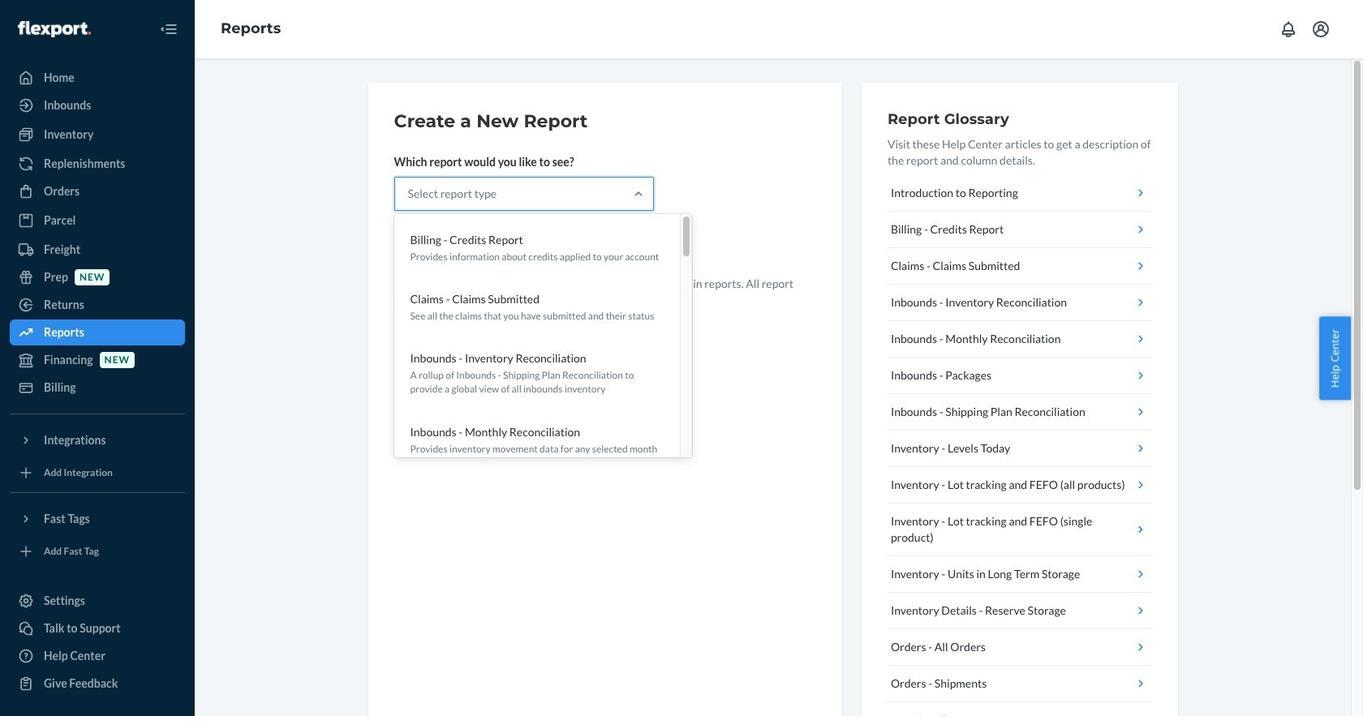 Task type: locate. For each thing, give the bounding box(es) containing it.
open notifications image
[[1279, 19, 1299, 39]]



Task type: vqa. For each thing, say whether or not it's contained in the screenshot.
Open notifications icon
yes



Task type: describe. For each thing, give the bounding box(es) containing it.
flexport logo image
[[18, 21, 91, 37]]

close navigation image
[[159, 19, 179, 39]]

open account menu image
[[1312, 19, 1331, 39]]



